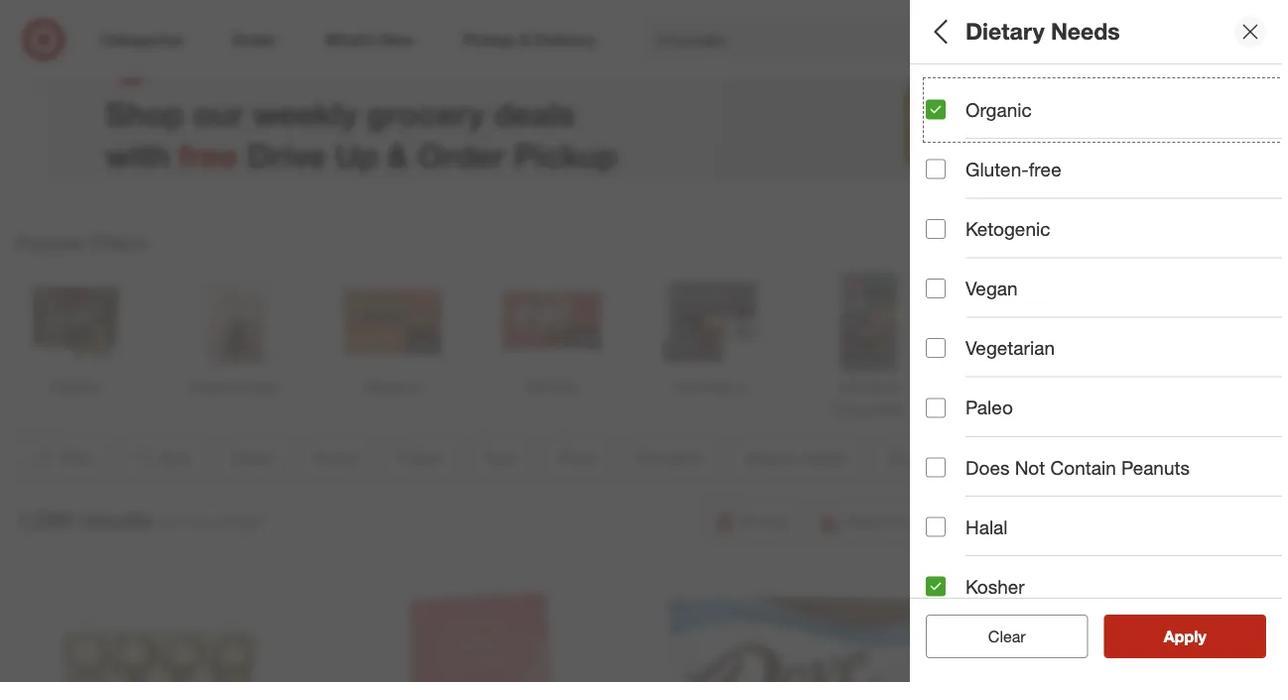 Task type: vqa. For each thing, say whether or not it's contained in the screenshot.
"free" in the "Dietary Needs" dialog
yes



Task type: describe. For each thing, give the bounding box(es) containing it.
What can we help you find? suggestions appear below search field
[[644, 18, 1031, 62]]

1,090 results for "chocolate"
[[16, 506, 266, 534]]

Organic checkbox
[[926, 100, 946, 120]]

guest
[[926, 571, 979, 594]]

Vegan checkbox
[[926, 279, 946, 299]]

dietary needs dialog
[[910, 0, 1282, 683]]

guest rating
[[926, 571, 1043, 594]]

dietary needs
[[966, 17, 1120, 45]]

grocery
[[366, 94, 485, 133]]

kit
[[1141, 173, 1158, 190]]

barks;
[[926, 312, 965, 329]]

price
[[926, 363, 972, 386]]

filters
[[91, 231, 146, 254]]

1,090
[[16, 506, 73, 534]]

free inside dietary needs dialog
[[1029, 158, 1061, 181]]

clear all
[[978, 627, 1036, 647]]

all filters
[[926, 17, 1021, 45]]

ghirardelli;
[[1071, 173, 1137, 190]]

pickup
[[514, 136, 618, 174]]

Does Not Contain Peanuts checkbox
[[926, 458, 946, 478]]

price button
[[926, 342, 1282, 412]]

filled
[[969, 312, 1002, 329]]

brand
[[926, 147, 980, 170]]

deals button
[[926, 65, 1282, 134]]

apply button
[[1104, 615, 1266, 659]]

weekly
[[253, 94, 358, 133]]

t
[[1278, 173, 1282, 190]]

our
[[193, 94, 244, 133]]

& inside 'flavor brownie; cookies & cream; peanut butter; peppermint'
[[1039, 243, 1048, 260]]

deals
[[494, 94, 575, 133]]

contain
[[1050, 456, 1116, 479]]

rating
[[984, 571, 1043, 594]]

shower
[[1045, 451, 1092, 468]]

Halal checkbox
[[926, 518, 946, 537]]

3
[[926, 173, 934, 190]]

Kosher checkbox
[[926, 577, 946, 597]]

popular filters
[[16, 231, 146, 254]]

clear all button
[[926, 615, 1088, 659]]

all
[[926, 17, 953, 45]]

all filters dialog
[[910, 0, 1282, 683]]

clear button
[[926, 615, 1088, 659]]

drive
[[247, 136, 326, 174]]

for
[[161, 513, 180, 532]]

4 link
[[1219, 18, 1262, 62]]

kinder;
[[1191, 173, 1235, 190]]

organic inside dietary needs dialog
[[966, 98, 1032, 121]]

chocolates;
[[1006, 312, 1081, 329]]

musketeers;
[[937, 173, 1014, 190]]

Gluten-free checkbox
[[926, 159, 946, 179]]

clear for clear all
[[978, 627, 1016, 647]]

& inside the ◎deals shop our weekly grocery deals with free drive up & order pickup
[[387, 136, 409, 174]]

◎deals
[[105, 31, 272, 87]]

dietary needs kosher; organic
[[926, 495, 1053, 538]]

search button
[[1017, 18, 1065, 65]]

see
[[1143, 627, 1172, 647]]

order
[[418, 136, 505, 174]]

occasion summer; wedding shower
[[926, 425, 1092, 468]]

apply
[[1164, 627, 1206, 647]]

halal
[[966, 516, 1008, 539]]

flavor brownie; cookies & cream; peanut butter; peppermint
[[926, 217, 1267, 260]]

gluten-free
[[966, 158, 1061, 181]]

popular
[[16, 231, 85, 254]]

dietary for dietary needs
[[966, 17, 1045, 45]]



Task type: locate. For each thing, give the bounding box(es) containing it.
filters
[[960, 17, 1021, 45]]

up
[[335, 136, 378, 174]]

1 vertical spatial results
[[1176, 627, 1227, 647]]

1 horizontal spatial &
[[1039, 243, 1048, 260]]

needs for dietary needs kosher; organic
[[996, 495, 1053, 518]]

bars
[[1129, 312, 1157, 329]]

flavor
[[926, 217, 981, 240]]

paleo
[[966, 397, 1013, 419]]

1 horizontal spatial free
[[1029, 158, 1061, 181]]

organic
[[966, 98, 1032, 121], [977, 520, 1026, 538]]

1 vertical spatial dietary
[[926, 495, 991, 518]]

kat;
[[1162, 173, 1187, 190]]

dietary for dietary needs kosher; organic
[[926, 495, 991, 518]]

organic inside dietary needs kosher; organic
[[977, 520, 1026, 538]]

lindt;
[[1239, 173, 1274, 190]]

all
[[1020, 627, 1036, 647]]

organic right kosher;
[[977, 520, 1026, 538]]

cream;
[[1052, 243, 1097, 260]]

wedding
[[986, 451, 1041, 468]]

see results
[[1143, 627, 1227, 647]]

0 vertical spatial dietary
[[966, 17, 1045, 45]]

occasion
[[926, 425, 1011, 448]]

clear left all
[[978, 627, 1016, 647]]

dietary inside dialog
[[966, 17, 1045, 45]]

peppermint
[[1194, 243, 1267, 260]]

needs
[[1051, 17, 1120, 45], [996, 495, 1053, 518]]

butter;
[[1148, 243, 1190, 260]]

brownie;
[[926, 243, 980, 260]]

2 clear from the left
[[988, 627, 1026, 647]]

needs inside dietary needs kosher; organic
[[996, 495, 1053, 518]]

1 clear from the left
[[978, 627, 1016, 647]]

free left ghirardelli;
[[1029, 158, 1061, 181]]

ketogenic
[[966, 218, 1050, 240]]

results for 1,090
[[79, 506, 153, 534]]

does not contain peanuts
[[966, 456, 1190, 479]]

vegan
[[966, 277, 1018, 300]]

Ketogenic checkbox
[[926, 219, 946, 239]]

◎deals shop our weekly grocery deals with free drive up & order pickup
[[105, 31, 618, 174]]

with
[[105, 136, 170, 174]]

results right see
[[1176, 627, 1227, 647]]

shop
[[105, 94, 184, 133]]

0 vertical spatial results
[[79, 506, 153, 534]]

needs for dietary needs
[[1051, 17, 1120, 45]]

peanuts
[[1121, 456, 1190, 479]]

clear inside dietary needs dialog
[[988, 627, 1026, 647]]

type barks; filled chocolates; candy bars
[[926, 286, 1157, 329]]

gluten-
[[966, 158, 1029, 181]]

results for see
[[1176, 627, 1227, 647]]

kosher
[[966, 576, 1025, 599]]

not
[[1015, 456, 1045, 479]]

dietary inside dietary needs kosher; organic
[[926, 495, 991, 518]]

candy
[[1084, 312, 1125, 329]]

0 vertical spatial needs
[[1051, 17, 1120, 45]]

&
[[387, 136, 409, 174], [1039, 243, 1048, 260]]

see results button
[[1104, 615, 1266, 659]]

1 vertical spatial needs
[[996, 495, 1053, 518]]

& left cream;
[[1039, 243, 1048, 260]]

guest rating button
[[926, 551, 1282, 620]]

deals
[[926, 85, 977, 108]]

1 vertical spatial &
[[1039, 243, 1048, 260]]

clear inside all filters dialog
[[978, 627, 1016, 647]]

crunch;
[[1018, 173, 1067, 190]]

brand 3 musketeers; crunch; ghirardelli; kit kat; kinder; lindt; t
[[926, 147, 1282, 190]]

Vegetarian checkbox
[[926, 339, 946, 358]]

4
[[1249, 20, 1254, 33]]

clear down kosher
[[988, 627, 1026, 647]]

organic up gluten-
[[966, 98, 1032, 121]]

0 vertical spatial organic
[[966, 98, 1032, 121]]

results left "for"
[[79, 506, 153, 534]]

0 horizontal spatial results
[[79, 506, 153, 534]]

clear
[[978, 627, 1016, 647], [988, 627, 1026, 647]]

search
[[1017, 32, 1065, 51]]

needs down 'not'
[[996, 495, 1053, 518]]

does
[[966, 456, 1010, 479]]

vegetarian
[[966, 337, 1055, 360]]

free inside the ◎deals shop our weekly grocery deals with free drive up & order pickup
[[179, 136, 238, 174]]

0 horizontal spatial &
[[387, 136, 409, 174]]

"chocolate"
[[184, 513, 266, 532]]

0 vertical spatial &
[[387, 136, 409, 174]]

free down our
[[179, 136, 238, 174]]

Paleo checkbox
[[926, 398, 946, 418]]

peanut
[[1101, 243, 1144, 260]]

results
[[79, 506, 153, 534], [1176, 627, 1227, 647]]

0 horizontal spatial free
[[179, 136, 238, 174]]

dietary
[[966, 17, 1045, 45], [926, 495, 991, 518]]

summer;
[[926, 451, 983, 468]]

needs inside dialog
[[1051, 17, 1120, 45]]

needs up deals button
[[1051, 17, 1120, 45]]

& right up
[[387, 136, 409, 174]]

free
[[179, 136, 238, 174], [1029, 158, 1061, 181]]

1 horizontal spatial results
[[1176, 627, 1227, 647]]

results inside button
[[1176, 627, 1227, 647]]

cookies
[[984, 243, 1035, 260]]

clear for clear
[[988, 627, 1026, 647]]

1 vertical spatial organic
[[977, 520, 1026, 538]]

type
[[926, 286, 968, 309]]

kosher;
[[926, 520, 973, 538]]



